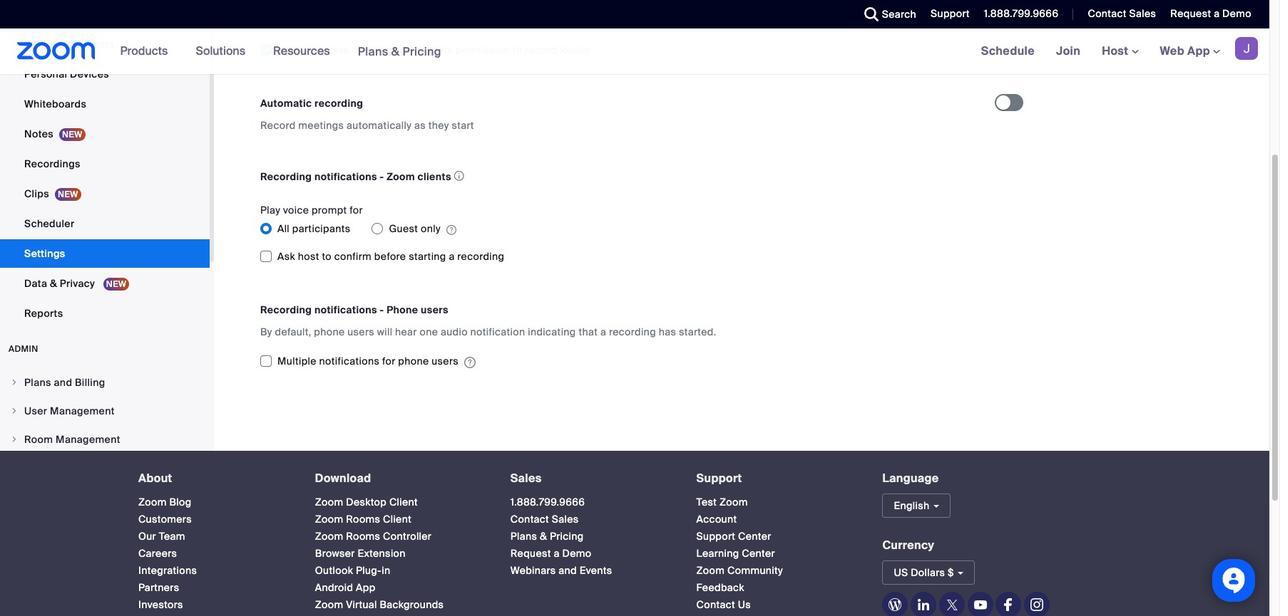 Task type: vqa. For each thing, say whether or not it's contained in the screenshot.
the "Data & Privacy" link
yes



Task type: locate. For each thing, give the bounding box(es) containing it.
notifications inside recording notifications - zoom clients application
[[314, 171, 377, 184]]

personal for personal devices
[[24, 68, 67, 81]]

1 horizontal spatial sales
[[552, 513, 579, 526]]

1.888.799.9666 link
[[510, 496, 585, 509]]

1.888.799.9666 inside "1.888.799.9666 contact sales plans & pricing request a demo webinars and events"
[[510, 496, 585, 509]]

support up test zoom link
[[696, 472, 742, 487]]

automatic
[[260, 97, 312, 110]]

web app
[[1160, 44, 1210, 58]]

recording for recording notifications - phone users
[[260, 304, 312, 317]]

community
[[727, 565, 783, 578]]

the
[[447, 0, 463, 13]]

1 vertical spatial record
[[525, 44, 557, 57]]

0 vertical spatial 1.888.799.9666
[[984, 7, 1059, 20]]

participants down view,
[[395, 44, 453, 57]]

request a demo
[[1170, 7, 1252, 20]]

for down hear
[[382, 355, 396, 368]]

1 vertical spatial content
[[297, 15, 334, 27]]

1.888.799.9666
[[984, 7, 1059, 20], [510, 496, 585, 509]]

1 horizontal spatial plans
[[358, 44, 388, 59]]

2 rooms from the top
[[346, 531, 380, 543]]

plans inside product information navigation
[[358, 44, 388, 59]]

users left learn more about multiple notifications for phone users icon
[[432, 355, 459, 368]]

play
[[260, 204, 280, 217]]

permission
[[456, 44, 510, 57]]

pricing down view,
[[403, 44, 441, 59]]

locally
[[560, 44, 591, 57]]

2 vertical spatial participants
[[292, 223, 350, 236]]

1 vertical spatial rooms
[[346, 531, 380, 543]]

0 horizontal spatial for
[[350, 204, 363, 217]]

0 vertical spatial for
[[350, 204, 363, 217]]

notifications down 'recording notifications - phone users'
[[319, 355, 380, 368]]

for right prompt
[[350, 204, 363, 217]]

1 right image from the top
[[10, 379, 19, 388]]

1 vertical spatial plans
[[24, 377, 51, 390]]

1 vertical spatial participants
[[395, 44, 453, 57]]

0 horizontal spatial only
[[421, 223, 441, 236]]

audio right one
[[441, 326, 468, 339]]

products
[[120, 44, 168, 58]]

1 personal from the top
[[24, 38, 67, 51]]

meeting down the user's
[[352, 44, 392, 57]]

notifications for zoom
[[314, 171, 377, 184]]

1 horizontal spatial recording
[[457, 251, 504, 263]]

0 vertical spatial users
[[421, 304, 448, 317]]

2 horizontal spatial contact
[[1088, 7, 1127, 20]]

0 vertical spatial only
[[490, 15, 510, 27]]

automatically
[[347, 119, 412, 132]]

hosts
[[277, 44, 306, 57]]

0 vertical spatial request
[[1170, 7, 1211, 20]]

request inside "1.888.799.9666 contact sales plans & pricing request a demo webinars and events"
[[510, 548, 551, 561]]

zoom inside application
[[387, 171, 415, 184]]

personal devices
[[24, 68, 109, 81]]

0 vertical spatial meeting
[[466, 0, 506, 13]]

users down 'recording notifications - phone users'
[[347, 326, 374, 339]]

a left "local"
[[521, 0, 527, 13]]

center
[[738, 531, 771, 543], [742, 548, 775, 561]]

1 vertical spatial right image
[[10, 407, 19, 416]]

app right 'web'
[[1187, 44, 1210, 58]]

devices
[[70, 68, 109, 81]]

management down 'billing'
[[50, 405, 115, 418]]

demo up profile picture
[[1222, 7, 1252, 20]]

0 vertical spatial personal
[[24, 38, 67, 51]]

right image left user
[[10, 407, 19, 416]]

indicating
[[528, 326, 576, 339]]

2 vertical spatial sales
[[552, 513, 579, 526]]

0 horizontal spatial app
[[356, 582, 375, 595]]

2 horizontal spatial plans
[[510, 531, 537, 543]]

& for pricing
[[391, 44, 400, 59]]

android
[[315, 582, 353, 595]]

hosts can give meeting participants permission to record locally
[[277, 44, 591, 57]]

record
[[260, 119, 296, 132]]

personal up personal devices
[[24, 38, 67, 51]]

& for privacy
[[50, 278, 57, 291]]

android app link
[[315, 582, 375, 595]]

0 horizontal spatial will
[[377, 326, 392, 339]]

& down own
[[391, 44, 400, 59]]

& inside personal menu menu
[[50, 278, 57, 291]]

0 vertical spatial plans
[[358, 44, 388, 59]]

1 horizontal spatial content
[[596, 0, 634, 13]]

sales
[[1129, 7, 1156, 20], [510, 472, 542, 487], [552, 513, 579, 526]]

and left events
[[559, 565, 577, 578]]

about
[[138, 472, 172, 487]]

shared
[[260, 15, 294, 27]]

1 horizontal spatial will
[[636, 0, 652, 13]]

test
[[696, 496, 717, 509]]

info outline image
[[454, 167, 464, 186]]

0 vertical spatial phone
[[314, 326, 345, 339]]

web app button
[[1160, 44, 1220, 58]]

contact sales
[[1088, 7, 1156, 20]]

support link
[[920, 0, 973, 29], [931, 7, 970, 20], [696, 472, 742, 487]]

1 horizontal spatial &
[[391, 44, 400, 59]]

play voice prompt for option group
[[260, 218, 995, 241]]

zoom community link
[[696, 565, 783, 578]]

0 vertical spatial app
[[1187, 44, 1210, 58]]

recording inside application
[[260, 171, 312, 184]]

participants down prompt
[[292, 223, 350, 236]]

a right that
[[600, 326, 606, 339]]

participants inside "allow hosts and participants to record the meeting to a local file. the content will include video and shared content with user's own view, and audio only file."
[[339, 0, 397, 13]]

1 vertical spatial request
[[510, 548, 551, 561]]

a right starting
[[449, 251, 455, 263]]

personal
[[24, 38, 67, 51], [24, 68, 67, 81]]

demo inside "1.888.799.9666 contact sales plans & pricing request a demo webinars and events"
[[562, 548, 591, 561]]

& inside product information navigation
[[391, 44, 400, 59]]

ask
[[277, 251, 295, 263]]

resources button
[[273, 29, 336, 74]]

0 vertical spatial will
[[636, 0, 652, 13]]

scheduler
[[24, 218, 74, 231]]

contact up host
[[1088, 7, 1127, 20]]

recording up default,
[[260, 304, 312, 317]]

recording up voice
[[260, 171, 312, 184]]

2 horizontal spatial recording
[[609, 326, 656, 339]]

right image
[[10, 436, 19, 445]]

plans for plans & pricing
[[358, 44, 388, 59]]

content
[[596, 0, 634, 13], [297, 15, 334, 27]]

sales inside "1.888.799.9666 contact sales plans & pricing request a demo webinars and events"
[[552, 513, 579, 526]]

1 vertical spatial app
[[356, 582, 375, 595]]

integrations link
[[138, 565, 197, 578]]

0 vertical spatial record
[[412, 0, 445, 13]]

learn more about guest only image
[[446, 224, 456, 237]]

rooms down desktop
[[346, 513, 380, 526]]

contact down the feedback 'button'
[[696, 599, 735, 612]]

personal devices link
[[0, 60, 210, 89]]

web
[[1160, 44, 1185, 58]]

as
[[414, 119, 426, 132]]

1.888.799.9666 down sales link
[[510, 496, 585, 509]]

2 right image from the top
[[10, 407, 19, 416]]

all
[[277, 223, 290, 236]]

account link
[[696, 513, 737, 526]]

0 vertical spatial center
[[738, 531, 771, 543]]

side navigation navigation
[[0, 0, 214, 569]]

request up the webinars
[[510, 548, 551, 561]]

plans inside menu item
[[24, 377, 51, 390]]

1 vertical spatial recording
[[457, 251, 504, 263]]

plans up user
[[24, 377, 51, 390]]

search button
[[853, 0, 920, 29]]

0 vertical spatial management
[[50, 405, 115, 418]]

automatic recording
[[260, 97, 363, 110]]

contacts
[[70, 38, 114, 51]]

1 vertical spatial meeting
[[352, 44, 392, 57]]

center up "community"
[[742, 548, 775, 561]]

content right the
[[596, 0, 634, 13]]

personal down the "zoom logo"
[[24, 68, 67, 81]]

recording left has
[[609, 326, 656, 339]]

notifications for phone
[[319, 355, 380, 368]]

2 vertical spatial recording
[[609, 326, 656, 339]]

multiple notifications for phone users
[[277, 355, 459, 368]]

personal for personal contacts
[[24, 38, 67, 51]]

plans inside "1.888.799.9666 contact sales plans & pricing request a demo webinars and events"
[[510, 531, 537, 543]]

1 vertical spatial recording
[[260, 304, 312, 317]]

users for phone
[[421, 304, 448, 317]]

2 vertical spatial plans
[[510, 531, 537, 543]]

0 horizontal spatial request
[[510, 548, 551, 561]]

0 vertical spatial pricing
[[403, 44, 441, 59]]

english
[[894, 500, 930, 513]]

users up one
[[421, 304, 448, 317]]

2 vertical spatial users
[[432, 355, 459, 368]]

request up web app dropdown button
[[1170, 7, 1211, 20]]

a inside "1.888.799.9666 contact sales plans & pricing request a demo webinars and events"
[[554, 548, 560, 561]]

0 vertical spatial recording
[[314, 97, 363, 110]]

for
[[350, 204, 363, 217], [382, 355, 396, 368]]

recording
[[314, 97, 363, 110], [457, 251, 504, 263], [609, 326, 656, 339]]

room management menu item
[[0, 427, 210, 454]]

record left locally
[[525, 44, 557, 57]]

and inside menu item
[[54, 377, 72, 390]]

virtual
[[346, 599, 377, 612]]

solutions button
[[196, 29, 252, 74]]

1 vertical spatial notifications
[[314, 304, 377, 317]]

audio down the
[[460, 15, 487, 27]]

0 vertical spatial audio
[[460, 15, 487, 27]]

& down 1.888.799.9666 'link'
[[540, 531, 547, 543]]

will inside "allow hosts and participants to record the meeting to a local file. the content will include video and shared content with user's own view, and audio only file."
[[636, 0, 652, 13]]

demo up 'webinars and events' link
[[562, 548, 591, 561]]

right image for user
[[10, 407, 19, 416]]

contact inside test zoom account support center learning center zoom community feedback contact us
[[696, 599, 735, 612]]

1 vertical spatial for
[[382, 355, 396, 368]]

1 vertical spatial personal
[[24, 68, 67, 81]]

will left include
[[636, 0, 652, 13]]

- down automatically
[[380, 171, 384, 184]]

dollars
[[911, 567, 945, 579]]

will
[[636, 0, 652, 13], [377, 326, 392, 339]]

guest
[[389, 223, 418, 236]]

products button
[[120, 29, 174, 74]]

only up permission
[[490, 15, 510, 27]]

record up view,
[[412, 0, 445, 13]]

banner
[[0, 29, 1269, 75]]

0 horizontal spatial demo
[[562, 548, 591, 561]]

1 horizontal spatial meeting
[[466, 0, 506, 13]]

2 recording from the top
[[260, 304, 312, 317]]

support down account on the right bottom of the page
[[696, 531, 735, 543]]

notifications down confirm
[[314, 304, 377, 317]]

will left hear
[[377, 326, 392, 339]]

phone down hear
[[398, 355, 429, 368]]

2 vertical spatial contact
[[696, 599, 735, 612]]

2 vertical spatial notifications
[[319, 355, 380, 368]]

contact inside "1.888.799.9666 contact sales plans & pricing request a demo webinars and events"
[[510, 513, 549, 526]]

0 vertical spatial rooms
[[346, 513, 380, 526]]

zoom
[[387, 171, 415, 184], [138, 496, 167, 509], [315, 496, 343, 509], [720, 496, 748, 509], [315, 513, 343, 526], [315, 531, 343, 543], [696, 565, 725, 578], [315, 599, 343, 612]]

admin menu menu
[[0, 370, 210, 569]]

support right search at the top
[[931, 7, 970, 20]]

2 - from the top
[[380, 304, 384, 317]]

app down plug-
[[356, 582, 375, 595]]

sales link
[[510, 472, 542, 487]]

a up 'webinars and events' link
[[554, 548, 560, 561]]

zoom inside zoom blog customers our team careers integrations partners investors
[[138, 496, 167, 509]]

0 horizontal spatial contact
[[510, 513, 549, 526]]

0 vertical spatial notifications
[[314, 171, 377, 184]]

plans & pricing link
[[358, 44, 441, 59], [358, 44, 441, 59], [510, 531, 584, 543]]

data & privacy
[[24, 278, 98, 291]]

right image inside user management menu item
[[10, 407, 19, 416]]

0 horizontal spatial &
[[50, 278, 57, 291]]

0 vertical spatial right image
[[10, 379, 19, 388]]

0 vertical spatial client
[[389, 496, 418, 509]]

us dollars $ button
[[882, 561, 975, 585]]

and right video
[[722, 0, 740, 13]]

only left learn more about guest only icon
[[421, 223, 441, 236]]

personal contacts
[[24, 38, 114, 51]]

and left 'billing'
[[54, 377, 72, 390]]

settings
[[24, 248, 65, 261]]

1 vertical spatial -
[[380, 304, 384, 317]]

file. down "local"
[[512, 15, 530, 27]]

1 vertical spatial contact
[[510, 513, 549, 526]]

right image
[[10, 379, 19, 388], [10, 407, 19, 416]]

support
[[931, 7, 970, 20], [696, 472, 742, 487], [696, 531, 735, 543]]

recording notifications - phone users
[[260, 304, 448, 317]]

right image inside plans and billing menu item
[[10, 379, 19, 388]]

0 vertical spatial recording
[[260, 171, 312, 184]]

app inside 'meetings' navigation
[[1187, 44, 1210, 58]]

1 vertical spatial pricing
[[550, 531, 584, 543]]

give
[[329, 44, 349, 57]]

participants up the user's
[[339, 0, 397, 13]]

1 horizontal spatial only
[[490, 15, 510, 27]]

right image down admin
[[10, 379, 19, 388]]

1 - from the top
[[380, 171, 384, 184]]

plans for plans and billing
[[24, 377, 51, 390]]

0 horizontal spatial file.
[[512, 15, 530, 27]]

0 horizontal spatial 1.888.799.9666
[[510, 496, 585, 509]]

1.888.799.9666 up schedule
[[984, 7, 1059, 20]]

sales up 'host' dropdown button
[[1129, 7, 1156, 20]]

plans up the webinars
[[510, 531, 537, 543]]

2 vertical spatial &
[[540, 531, 547, 543]]

data & privacy link
[[0, 270, 210, 298]]

file.
[[555, 0, 573, 13], [512, 15, 530, 27]]

they
[[428, 119, 449, 132]]

0 vertical spatial file.
[[555, 0, 573, 13]]

a inside "allow hosts and participants to record the meeting to a local file. the content will include video and shared content with user's own view, and audio only file."
[[521, 0, 527, 13]]

rooms down zoom rooms client link
[[346, 531, 380, 543]]

meeting right the
[[466, 0, 506, 13]]

recording up meetings in the top left of the page
[[314, 97, 363, 110]]

request a demo link
[[1160, 0, 1269, 29], [1170, 7, 1252, 20], [510, 548, 591, 561]]

start
[[452, 119, 474, 132]]

0 vertical spatial -
[[380, 171, 384, 184]]

feedback button
[[696, 582, 744, 595]]

management down user management menu item
[[56, 434, 120, 447]]

2 personal from the top
[[24, 68, 67, 81]]

join
[[1056, 44, 1080, 58]]

1 vertical spatial management
[[56, 434, 120, 447]]

investors link
[[138, 599, 183, 612]]

phone down 'recording notifications - phone users'
[[314, 326, 345, 339]]

0 vertical spatial content
[[596, 0, 634, 13]]

center up learning center link
[[738, 531, 771, 543]]

& right data
[[50, 278, 57, 291]]

1 horizontal spatial app
[[1187, 44, 1210, 58]]

pricing up 'webinars and events' link
[[550, 531, 584, 543]]

2 vertical spatial support
[[696, 531, 735, 543]]

file. left the
[[555, 0, 573, 13]]

admin
[[9, 344, 38, 355]]

users for phone
[[432, 355, 459, 368]]

1 recording from the top
[[260, 171, 312, 184]]

sales down 1.888.799.9666 'link'
[[552, 513, 579, 526]]

1.888.799.9666 for 1.888.799.9666 contact sales plans & pricing request a demo webinars and events
[[510, 496, 585, 509]]

0 horizontal spatial plans
[[24, 377, 51, 390]]

desktop
[[346, 496, 387, 509]]

contact down 1.888.799.9666 'link'
[[510, 513, 549, 526]]

content down hosts
[[297, 15, 334, 27]]

1 vertical spatial only
[[421, 223, 441, 236]]

schedule
[[981, 44, 1035, 58]]

1 vertical spatial file.
[[512, 15, 530, 27]]

recording right starting
[[457, 251, 504, 263]]

1 vertical spatial center
[[742, 548, 775, 561]]

0 horizontal spatial pricing
[[403, 44, 441, 59]]

audio inside "allow hosts and participants to record the meeting to a local file. the content will include video and shared content with user's own view, and audio only file."
[[460, 15, 487, 27]]

plans down the user's
[[358, 44, 388, 59]]

recordings link
[[0, 150, 210, 179]]

- inside application
[[380, 171, 384, 184]]

team
[[159, 531, 185, 543]]

voice
[[283, 204, 309, 217]]

notifications up prompt
[[314, 171, 377, 184]]

1 horizontal spatial request
[[1170, 7, 1211, 20]]

1 horizontal spatial for
[[382, 355, 396, 368]]

1 vertical spatial phone
[[398, 355, 429, 368]]

- left phone
[[380, 304, 384, 317]]

sales up 1.888.799.9666 'link'
[[510, 472, 542, 487]]

0 vertical spatial participants
[[339, 0, 397, 13]]

2 horizontal spatial sales
[[1129, 7, 1156, 20]]



Task type: describe. For each thing, give the bounding box(es) containing it.
zoom blog link
[[138, 496, 192, 509]]

local
[[529, 0, 553, 13]]

room
[[24, 434, 53, 447]]

privacy
[[60, 278, 95, 291]]

0 vertical spatial support
[[931, 7, 970, 20]]

room management
[[24, 434, 120, 447]]

events
[[580, 565, 612, 578]]

one
[[420, 326, 438, 339]]

1 vertical spatial support
[[696, 472, 742, 487]]

to left "local"
[[509, 0, 518, 13]]

0 vertical spatial sales
[[1129, 7, 1156, 20]]

whiteboards
[[24, 98, 86, 111]]

1 vertical spatial client
[[383, 513, 412, 526]]

zoom logo image
[[17, 42, 95, 60]]

webinars and events link
[[510, 565, 612, 578]]

scheduler link
[[0, 210, 210, 238]]

has
[[659, 326, 676, 339]]

data
[[24, 278, 47, 291]]

download
[[315, 472, 371, 487]]

browser extension link
[[315, 548, 406, 561]]

by
[[260, 326, 272, 339]]

0 horizontal spatial meeting
[[352, 44, 392, 57]]

1 rooms from the top
[[346, 513, 380, 526]]

recording for recording notifications - zoom clients
[[260, 171, 312, 184]]

host
[[298, 251, 319, 263]]

to right host
[[322, 251, 332, 263]]

clips
[[24, 188, 49, 201]]

controller
[[383, 531, 432, 543]]

zoom rooms controller link
[[315, 531, 432, 543]]

multiple
[[277, 355, 317, 368]]

blog
[[169, 496, 192, 509]]

- for phone
[[380, 304, 384, 317]]

record meetings automatically as they start
[[260, 119, 474, 132]]

pricing inside "1.888.799.9666 contact sales plans & pricing request a demo webinars and events"
[[550, 531, 584, 543]]

meeting inside "allow hosts and participants to record the meeting to a local file. the content will include video and shared content with user's own view, and audio only file."
[[466, 0, 506, 13]]

extension
[[358, 548, 406, 561]]

0 horizontal spatial recording
[[314, 97, 363, 110]]

participants inside play voice prompt for option group
[[292, 223, 350, 236]]

reports
[[24, 308, 63, 320]]

to up own
[[400, 0, 410, 13]]

whiteboards link
[[0, 90, 210, 119]]

zoom virtual backgrounds link
[[315, 599, 444, 612]]

and down the
[[439, 15, 458, 27]]

about link
[[138, 472, 172, 487]]

currency
[[882, 538, 934, 553]]

1 vertical spatial users
[[347, 326, 374, 339]]

the
[[575, 0, 593, 13]]

us
[[738, 599, 751, 612]]

partners link
[[138, 582, 179, 595]]

all participants
[[277, 223, 350, 236]]

zoom desktop client link
[[315, 496, 418, 509]]

plans and billing menu item
[[0, 370, 210, 397]]

host button
[[1102, 44, 1139, 58]]

plans and billing
[[24, 377, 105, 390]]

settings link
[[0, 240, 210, 268]]

support center link
[[696, 531, 771, 543]]

0 horizontal spatial phone
[[314, 326, 345, 339]]

test zoom link
[[696, 496, 748, 509]]

app inside zoom desktop client zoom rooms client zoom rooms controller browser extension outlook plug-in android app zoom virtual backgrounds
[[356, 582, 375, 595]]

learning
[[696, 548, 739, 561]]

only inside "allow hosts and participants to record the meeting to a local file. the content will include video and shared content with user's own view, and audio only file."
[[490, 15, 510, 27]]

profile picture image
[[1235, 37, 1258, 60]]

user management menu item
[[0, 398, 210, 425]]

us
[[894, 567, 908, 579]]

1 horizontal spatial file.
[[555, 0, 573, 13]]

starting
[[409, 251, 446, 263]]

and inside "1.888.799.9666 contact sales plans & pricing request a demo webinars and events"
[[559, 565, 577, 578]]

0 vertical spatial contact
[[1088, 7, 1127, 20]]

0 vertical spatial demo
[[1222, 7, 1252, 20]]

backgrounds
[[380, 599, 444, 612]]

zoom blog customers our team careers integrations partners investors
[[138, 496, 197, 612]]

management for room management
[[56, 434, 120, 447]]

resources
[[273, 44, 330, 58]]

right image for plans
[[10, 379, 19, 388]]

recording notifications - zoom clients application
[[260, 167, 982, 186]]

product information navigation
[[110, 29, 452, 75]]

1 vertical spatial audio
[[441, 326, 468, 339]]

learn more about multiple notifications for phone users image
[[464, 356, 476, 369]]

pricing inside product information navigation
[[403, 44, 441, 59]]

1 vertical spatial will
[[377, 326, 392, 339]]

user management
[[24, 405, 115, 418]]

careers
[[138, 548, 177, 561]]

meetings navigation
[[970, 29, 1269, 75]]

schedule link
[[970, 29, 1045, 74]]

in
[[382, 565, 390, 578]]

careers link
[[138, 548, 177, 561]]

a up web app dropdown button
[[1214, 7, 1220, 20]]

0 horizontal spatial content
[[297, 15, 334, 27]]

play voice prompt for
[[260, 204, 363, 217]]

customers
[[138, 513, 192, 526]]

our team link
[[138, 531, 185, 543]]

personal menu menu
[[0, 0, 210, 330]]

support inside test zoom account support center learning center zoom community feedback contact us
[[696, 531, 735, 543]]

only inside play voice prompt for option group
[[421, 223, 441, 236]]

banner containing products
[[0, 29, 1269, 75]]

1 horizontal spatial record
[[525, 44, 557, 57]]

english button
[[882, 494, 951, 518]]

and right hosts
[[318, 0, 337, 13]]

webinars
[[510, 565, 556, 578]]

view,
[[413, 15, 437, 27]]

& inside "1.888.799.9666 contact sales plans & pricing request a demo webinars and events"
[[540, 531, 547, 543]]

record inside "allow hosts and participants to record the meeting to a local file. the content will include video and shared content with user's own view, and audio only file."
[[412, 0, 445, 13]]

download link
[[315, 472, 371, 487]]

test zoom account support center learning center zoom community feedback contact us
[[696, 496, 783, 612]]

that
[[579, 326, 598, 339]]

partners
[[138, 582, 179, 595]]

to right permission
[[513, 44, 522, 57]]

- for zoom
[[380, 171, 384, 184]]

notifications for phone
[[314, 304, 377, 317]]

1.888.799.9666 for 1.888.799.9666
[[984, 7, 1059, 20]]

user
[[24, 405, 47, 418]]

feedback
[[696, 582, 744, 595]]

own
[[391, 15, 410, 27]]

by default, phone users will hear one audio notification indicating that a recording has started.
[[260, 326, 716, 339]]

recordings
[[24, 158, 80, 171]]

management for user management
[[50, 405, 115, 418]]

meetings
[[298, 119, 344, 132]]

outlook
[[315, 565, 353, 578]]

account
[[696, 513, 737, 526]]

join link
[[1045, 29, 1091, 74]]

clips link
[[0, 180, 210, 209]]

confirm
[[334, 251, 372, 263]]

1 vertical spatial sales
[[510, 472, 542, 487]]

search
[[882, 8, 916, 21]]

notes link
[[0, 120, 210, 149]]

plug-
[[356, 565, 382, 578]]



